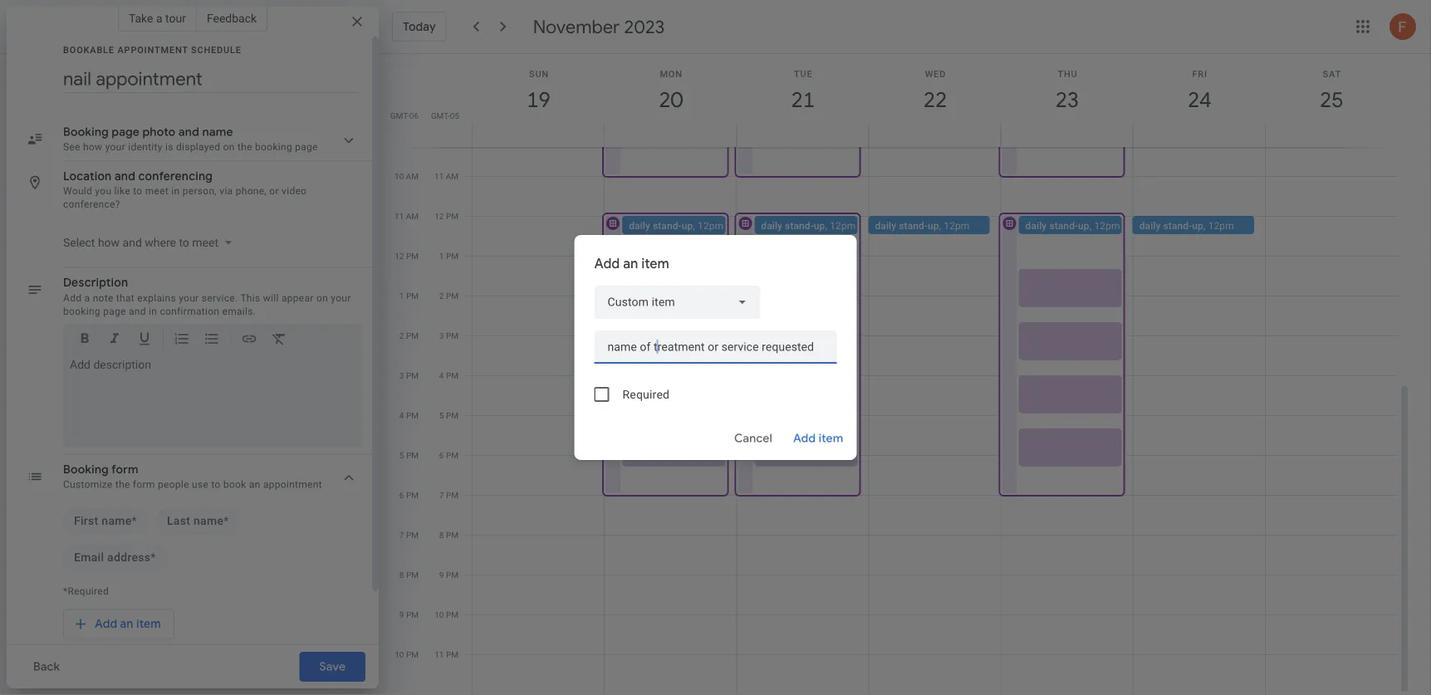 Task type: vqa. For each thing, say whether or not it's contained in the screenshot.
to within Booking Form Customize The Form People Use To Book An Appointment
yes



Task type: describe. For each thing, give the bounding box(es) containing it.
1 daily stand-up , 12pm from the left
[[629, 220, 724, 231]]

0 horizontal spatial 4 pm
[[400, 410, 419, 420]]

1 vertical spatial 8 pm
[[400, 570, 419, 580]]

1 daily from the left
[[629, 220, 650, 231]]

insert link image
[[241, 330, 258, 350]]

gmt- for 05
[[431, 110, 450, 120]]

numbered list image
[[174, 330, 190, 350]]

1 vertical spatial form
[[133, 479, 155, 491]]

use
[[192, 479, 209, 491]]

11 pm
[[435, 650, 459, 660]]

first name *
[[74, 514, 137, 528]]

0 vertical spatial item
[[642, 255, 670, 273]]

item inside button
[[819, 431, 844, 446]]

10 am
[[395, 171, 419, 181]]

address
[[107, 551, 151, 565]]

take a tour
[[129, 11, 186, 25]]

1 vertical spatial 1 pm
[[400, 291, 419, 301]]

you
[[95, 185, 112, 197]]

take
[[129, 11, 153, 25]]

am down 06
[[406, 171, 419, 181]]

conferencing
[[138, 169, 213, 184]]

0 vertical spatial 12 pm
[[435, 211, 459, 221]]

person,
[[183, 185, 217, 197]]

gmt-06
[[390, 110, 419, 120]]

3 , from the left
[[939, 220, 942, 231]]

people
[[158, 479, 189, 491]]

appointment
[[263, 479, 322, 491]]

and inside location and conferencing would you like to meet in person, via phone, or video conference?
[[115, 169, 135, 184]]

in inside description add a note that explains your service. this will appear on your booking page and in confirmation emails.
[[149, 305, 157, 317]]

1 horizontal spatial 6 pm
[[439, 450, 459, 460]]

3 daily from the left
[[875, 220, 897, 231]]

emails.
[[222, 305, 256, 317]]

list item containing email address
[[63, 545, 167, 571]]

1 vertical spatial 10 pm
[[395, 650, 419, 660]]

1 your from the left
[[179, 292, 199, 304]]

0 vertical spatial 3 pm
[[439, 331, 459, 341]]

last
[[167, 514, 190, 528]]

add inside add item button
[[794, 431, 816, 446]]

2 12pm from the left
[[830, 220, 856, 231]]

first
[[74, 514, 99, 528]]

0 vertical spatial 10
[[395, 171, 404, 181]]

add an item inside add an item 'dialog'
[[594, 255, 670, 273]]

5 12pm from the left
[[1209, 220, 1234, 231]]

0 vertical spatial 5
[[439, 410, 444, 420]]

3 stand- from the left
[[899, 220, 928, 231]]

bookable
[[63, 44, 115, 55]]

0 horizontal spatial 5 pm
[[400, 450, 419, 460]]

take a tour button
[[118, 5, 197, 32]]

0 horizontal spatial 6
[[400, 490, 404, 500]]

note
[[93, 292, 113, 304]]

0 horizontal spatial 8
[[400, 570, 404, 580]]

or
[[269, 185, 279, 197]]

0 vertical spatial 9
[[439, 570, 444, 580]]

0 horizontal spatial 3
[[400, 371, 404, 381]]

and inside description add a note that explains your service. this will appear on your booking page and in confirmation emails.
[[129, 305, 146, 317]]

1 vertical spatial 9
[[400, 610, 404, 620]]

video
[[282, 185, 307, 197]]

booking
[[63, 462, 109, 477]]

0 horizontal spatial 4
[[400, 410, 404, 420]]

1 horizontal spatial 4 pm
[[439, 371, 459, 381]]

a inside button
[[156, 11, 162, 25]]

gmt-05
[[431, 110, 459, 120]]

0 vertical spatial 9 pm
[[439, 570, 459, 580]]

last name *
[[167, 514, 229, 528]]

tour
[[165, 11, 186, 25]]

like
[[114, 185, 130, 197]]

gmt- for 06
[[390, 110, 409, 120]]

cancel
[[735, 431, 773, 446]]

book
[[223, 479, 246, 491]]

2 up from the left
[[814, 220, 825, 231]]

0 horizontal spatial 12 pm
[[395, 251, 419, 261]]

1 , from the left
[[693, 220, 695, 231]]

feedback button
[[197, 5, 268, 32]]

feedback
[[207, 11, 257, 25]]

2 your from the left
[[331, 292, 351, 304]]

the
[[115, 479, 130, 491]]

grid containing daily stand-up
[[386, 54, 1412, 695]]

italic image
[[106, 330, 123, 350]]

email
[[74, 551, 104, 565]]

* for email address
[[151, 551, 156, 565]]

0 vertical spatial 2 pm
[[439, 291, 459, 301]]

0 vertical spatial 12
[[435, 211, 444, 221]]

1 column header from the left
[[472, 54, 605, 147]]

confirmation
[[160, 305, 220, 317]]

1 horizontal spatial 7 pm
[[439, 490, 459, 500]]

0 vertical spatial 3
[[439, 331, 444, 341]]

0 vertical spatial 4
[[439, 371, 444, 381]]

1 vertical spatial 7
[[400, 530, 404, 540]]

0 vertical spatial 10 pm
[[435, 610, 459, 620]]

1 vertical spatial 10
[[435, 610, 444, 620]]

1 up from the left
[[682, 220, 693, 231]]

would
[[63, 185, 92, 197]]

underline image
[[136, 330, 153, 350]]

location and conferencing would you like to meet in person, via phone, or video conference?
[[63, 169, 307, 210]]

*required
[[63, 585, 109, 597]]

0 horizontal spatial 5
[[400, 450, 404, 460]]

add inside description add a note that explains your service. this will appear on your booking page and in confirmation emails.
[[63, 292, 82, 304]]

phone,
[[236, 185, 267, 197]]

booking form customize the form people use to book an appointment
[[63, 462, 322, 491]]

location
[[63, 169, 112, 184]]

0 vertical spatial 8 pm
[[439, 530, 459, 540]]

0 vertical spatial form
[[111, 462, 139, 477]]

email address *
[[74, 551, 156, 565]]

1 vertical spatial 2 pm
[[400, 331, 419, 341]]

3 up from the left
[[928, 220, 939, 231]]

booking
[[63, 305, 100, 317]]

0 vertical spatial 11
[[435, 171, 444, 181]]

0 horizontal spatial 6 pm
[[400, 490, 419, 500]]



Task type: locate. For each thing, give the bounding box(es) containing it.
0 horizontal spatial in
[[149, 305, 157, 317]]

7 column header from the left
[[1265, 54, 1398, 147]]

2023
[[624, 15, 665, 38]]

list item containing last name
[[156, 508, 240, 535]]

1 vertical spatial 5
[[400, 450, 404, 460]]

Add title text field
[[63, 66, 359, 91]]

5 daily stand-up , 12pm from the left
[[1140, 220, 1234, 231]]

0 vertical spatial 8
[[439, 530, 444, 540]]

list item
[[63, 508, 148, 535], [156, 508, 240, 535], [63, 545, 167, 571]]

1 horizontal spatial 9 pm
[[439, 570, 459, 580]]

4
[[439, 371, 444, 381], [400, 410, 404, 420]]

1 horizontal spatial 11 am
[[435, 171, 459, 181]]

none field inside add an item 'dialog'
[[594, 286, 761, 319]]

1 vertical spatial 11
[[395, 211, 404, 221]]

11
[[435, 171, 444, 181], [395, 211, 404, 221], [435, 650, 444, 660]]

am down 10 am
[[406, 211, 419, 221]]

10 up 11 pm
[[435, 610, 444, 620]]

1 vertical spatial add an item
[[95, 617, 161, 632]]

this
[[240, 292, 260, 304]]

1 vertical spatial 3
[[400, 371, 404, 381]]

am right 10 am
[[446, 171, 459, 181]]

2 vertical spatial 11
[[435, 650, 444, 660]]

11 am
[[435, 171, 459, 181], [395, 211, 419, 221]]

up
[[682, 220, 693, 231], [814, 220, 825, 231], [928, 220, 939, 231], [1078, 220, 1090, 231], [1192, 220, 1204, 231]]

to
[[133, 185, 142, 197], [211, 479, 221, 491]]

a left tour
[[156, 11, 162, 25]]

1 horizontal spatial your
[[331, 292, 351, 304]]

in
[[171, 185, 180, 197], [149, 305, 157, 317]]

0 vertical spatial and
[[115, 169, 135, 184]]

4 daily from the left
[[1026, 220, 1047, 231]]

0 horizontal spatial 1 pm
[[400, 291, 419, 301]]

0 horizontal spatial 3 pm
[[400, 371, 419, 381]]

6 pm
[[439, 450, 459, 460], [400, 490, 419, 500]]

* for last name
[[224, 514, 229, 528]]

and up like
[[115, 169, 135, 184]]

1 horizontal spatial 8 pm
[[439, 530, 459, 540]]

3 12pm from the left
[[944, 220, 970, 231]]

via
[[220, 185, 233, 197]]

to inside booking form customize the form people use to book an appointment
[[211, 479, 221, 491]]

1 vertical spatial 3 pm
[[400, 371, 419, 381]]

3 daily stand-up , 12pm from the left
[[875, 220, 970, 231]]

0 vertical spatial 1 pm
[[439, 251, 459, 261]]

add an item button
[[63, 609, 174, 639]]

10 pm up 11 pm
[[435, 610, 459, 620]]

back
[[33, 660, 60, 675]]

today button
[[392, 12, 447, 42]]

1 horizontal spatial 2 pm
[[439, 291, 459, 301]]

and down that
[[129, 305, 146, 317]]

0 horizontal spatial add an item
[[95, 617, 161, 632]]

bulleted list image
[[204, 330, 220, 350]]

0 vertical spatial add an item
[[594, 255, 670, 273]]

bookable appointment schedule
[[63, 44, 242, 55]]

8 pm
[[439, 530, 459, 540], [400, 570, 419, 580]]

5
[[439, 410, 444, 420], [400, 450, 404, 460]]

1 horizontal spatial name
[[194, 514, 224, 528]]

5 stand- from the left
[[1164, 220, 1192, 231]]

in inside location and conferencing would you like to meet in person, via phone, or video conference?
[[171, 185, 180, 197]]

05
[[450, 110, 459, 120]]

1
[[439, 251, 444, 261], [400, 291, 404, 301]]

schedule
[[191, 44, 242, 55]]

an inside 'dialog'
[[623, 255, 638, 273]]

add an item inside button
[[95, 617, 161, 632]]

1 vertical spatial 12 pm
[[395, 251, 419, 261]]

9
[[439, 570, 444, 580], [400, 610, 404, 620]]

on
[[317, 292, 328, 304]]

06
[[409, 110, 419, 120]]

1 horizontal spatial 3 pm
[[439, 331, 459, 341]]

1 vertical spatial 2
[[400, 331, 404, 341]]

Description text field
[[70, 358, 356, 441]]

12pm
[[698, 220, 724, 231], [830, 220, 856, 231], [944, 220, 970, 231], [1095, 220, 1120, 231], [1209, 220, 1234, 231]]

0 vertical spatial an
[[623, 255, 638, 273]]

3 pm
[[439, 331, 459, 341], [400, 371, 419, 381]]

1 vertical spatial 8
[[400, 570, 404, 580]]

5 pm
[[439, 410, 459, 420], [400, 450, 419, 460]]

0 horizontal spatial 8 pm
[[400, 570, 419, 580]]

0 vertical spatial 4 pm
[[439, 371, 459, 381]]

gmt- left gmt-05
[[390, 110, 409, 120]]

page
[[103, 305, 126, 317]]

1 horizontal spatial *
[[151, 551, 156, 565]]

*
[[132, 514, 137, 528], [224, 514, 229, 528], [151, 551, 156, 565]]

12 pm
[[435, 211, 459, 221], [395, 251, 419, 261]]

1 horizontal spatial item
[[642, 255, 670, 273]]

list item down first name *
[[63, 545, 167, 571]]

0 horizontal spatial 2
[[400, 331, 404, 341]]

to right use in the left of the page
[[211, 479, 221, 491]]

1 vertical spatial 4
[[400, 410, 404, 420]]

0 horizontal spatial 2 pm
[[400, 331, 419, 341]]

0 horizontal spatial *
[[132, 514, 137, 528]]

your right on
[[331, 292, 351, 304]]

add an item
[[594, 255, 670, 273], [95, 617, 161, 632]]

7
[[439, 490, 444, 500], [400, 530, 404, 540]]

an
[[623, 255, 638, 273], [249, 479, 261, 491], [120, 617, 133, 632]]

service.
[[202, 292, 238, 304]]

item inside button
[[136, 617, 161, 632]]

3 column header from the left
[[736, 54, 869, 147]]

customize
[[63, 479, 113, 491]]

list item containing first name
[[63, 508, 148, 535]]

add
[[594, 255, 620, 273], [63, 292, 82, 304], [794, 431, 816, 446], [95, 617, 117, 632]]

form
[[111, 462, 139, 477], [133, 479, 155, 491]]

0 horizontal spatial 1
[[400, 291, 404, 301]]

10 down gmt-06
[[395, 171, 404, 181]]

item
[[642, 255, 670, 273], [819, 431, 844, 446], [136, 617, 161, 632]]

name right first
[[102, 514, 132, 528]]

6 column header from the left
[[1133, 54, 1266, 147]]

add an item dialog
[[575, 235, 857, 460]]

4 , from the left
[[1090, 220, 1092, 231]]

november
[[533, 15, 620, 38]]

1 vertical spatial 9 pm
[[400, 610, 419, 620]]

required
[[623, 388, 670, 401]]

4 column header from the left
[[869, 54, 1002, 147]]

2 , from the left
[[825, 220, 828, 231]]

name right the last
[[194, 514, 224, 528]]

formatting options toolbar
[[63, 324, 362, 360]]

1 gmt- from the left
[[390, 110, 409, 120]]

5 daily from the left
[[1140, 220, 1161, 231]]

form up the
[[111, 462, 139, 477]]

10 left 11 pm
[[395, 650, 404, 660]]

1 horizontal spatial 2
[[439, 291, 444, 301]]

gmt- right 06
[[431, 110, 450, 120]]

1 horizontal spatial gmt-
[[431, 110, 450, 120]]

,
[[693, 220, 695, 231], [825, 220, 828, 231], [939, 220, 942, 231], [1090, 220, 1092, 231], [1204, 220, 1206, 231]]

2 vertical spatial item
[[136, 617, 161, 632]]

10
[[395, 171, 404, 181], [435, 610, 444, 620], [395, 650, 404, 660]]

10 pm left 11 pm
[[395, 650, 419, 660]]

0 vertical spatial 1
[[439, 251, 444, 261]]

gmt-
[[390, 110, 409, 120], [431, 110, 450, 120]]

12
[[435, 211, 444, 221], [395, 251, 404, 261]]

in down the explains
[[149, 305, 157, 317]]

2 gmt- from the left
[[431, 110, 450, 120]]

conference?
[[63, 199, 120, 210]]

1 vertical spatial item
[[819, 431, 844, 446]]

remove formatting image
[[271, 330, 287, 350]]

1 horizontal spatial 12
[[435, 211, 444, 221]]

5 up from the left
[[1192, 220, 1204, 231]]

an inside button
[[120, 617, 133, 632]]

2 daily stand-up , 12pm from the left
[[761, 220, 856, 231]]

1 horizontal spatial an
[[249, 479, 261, 491]]

bold image
[[76, 330, 93, 350]]

2 name from the left
[[194, 514, 224, 528]]

11 am down 10 am
[[395, 211, 419, 221]]

2 column header from the left
[[604, 54, 737, 147]]

0 horizontal spatial to
[[133, 185, 142, 197]]

0 vertical spatial 6
[[439, 450, 444, 460]]

form right the
[[133, 479, 155, 491]]

1 12pm from the left
[[698, 220, 724, 231]]

4 up from the left
[[1078, 220, 1090, 231]]

4 daily stand-up , 12pm from the left
[[1026, 220, 1120, 231]]

today
[[403, 19, 436, 34]]

1 vertical spatial in
[[149, 305, 157, 317]]

None field
[[594, 286, 761, 319]]

1 horizontal spatial a
[[156, 11, 162, 25]]

to inside location and conferencing would you like to meet in person, via phone, or video conference?
[[133, 185, 142, 197]]

description add a note that explains your service. this will appear on your booking page and in confirmation emails.
[[63, 275, 351, 317]]

2 horizontal spatial an
[[623, 255, 638, 273]]

1 horizontal spatial 5
[[439, 410, 444, 420]]

list item up email address *
[[63, 508, 148, 535]]

2
[[439, 291, 444, 301], [400, 331, 404, 341]]

description
[[63, 275, 128, 290]]

list item down use in the left of the page
[[156, 508, 240, 535]]

meet
[[145, 185, 169, 197]]

5 , from the left
[[1204, 220, 1206, 231]]

stand-
[[653, 220, 682, 231], [785, 220, 814, 231], [899, 220, 928, 231], [1050, 220, 1078, 231], [1164, 220, 1192, 231]]

your up confirmation
[[179, 292, 199, 304]]

0 vertical spatial 5 pm
[[439, 410, 459, 420]]

* for first name
[[132, 514, 137, 528]]

1 vertical spatial 6
[[400, 490, 404, 500]]

10 pm
[[435, 610, 459, 620], [395, 650, 419, 660]]

0 vertical spatial 2
[[439, 291, 444, 301]]

a up booking
[[84, 292, 90, 304]]

5 column header from the left
[[1001, 54, 1134, 147]]

1 vertical spatial 5 pm
[[400, 450, 419, 460]]

in down conferencing at left
[[171, 185, 180, 197]]

column header
[[472, 54, 605, 147], [604, 54, 737, 147], [736, 54, 869, 147], [869, 54, 1002, 147], [1001, 54, 1134, 147], [1133, 54, 1266, 147], [1265, 54, 1398, 147]]

explains
[[137, 292, 176, 304]]

cancel button
[[727, 419, 780, 459]]

Custom item text field
[[594, 337, 837, 357]]

0 horizontal spatial a
[[84, 292, 90, 304]]

a inside description add a note that explains your service. this will appear on your booking page and in confirmation emails.
[[84, 292, 90, 304]]

1 vertical spatial an
[[249, 479, 261, 491]]

add item button
[[787, 419, 850, 459]]

0 horizontal spatial an
[[120, 617, 133, 632]]

appointment
[[118, 44, 188, 55]]

name
[[102, 514, 132, 528], [194, 514, 224, 528]]

1 vertical spatial 6 pm
[[400, 490, 419, 500]]

1 horizontal spatial 5 pm
[[439, 410, 459, 420]]

2 daily from the left
[[761, 220, 783, 231]]

appear
[[282, 292, 314, 304]]

add item
[[794, 431, 844, 446]]

will
[[263, 292, 279, 304]]

9 pm
[[439, 570, 459, 580], [400, 610, 419, 620]]

1 vertical spatial 1
[[400, 291, 404, 301]]

1 horizontal spatial 3
[[439, 331, 444, 341]]

1 horizontal spatial 9
[[439, 570, 444, 580]]

name for last name
[[194, 514, 224, 528]]

back button
[[20, 652, 73, 682]]

add inside the add an item button
[[95, 617, 117, 632]]

0 horizontal spatial 11 am
[[395, 211, 419, 221]]

0 vertical spatial 7
[[439, 490, 444, 500]]

0 horizontal spatial 9 pm
[[400, 610, 419, 620]]

1 horizontal spatial 1 pm
[[439, 251, 459, 261]]

0 horizontal spatial gmt-
[[390, 110, 409, 120]]

1 stand- from the left
[[653, 220, 682, 231]]

4 stand- from the left
[[1050, 220, 1078, 231]]

your
[[179, 292, 199, 304], [331, 292, 351, 304]]

0 vertical spatial to
[[133, 185, 142, 197]]

daily stand-up , 12pm
[[629, 220, 724, 231], [761, 220, 856, 231], [875, 220, 970, 231], [1026, 220, 1120, 231], [1140, 220, 1234, 231]]

0 horizontal spatial 10 pm
[[395, 650, 419, 660]]

3
[[439, 331, 444, 341], [400, 371, 404, 381]]

0 horizontal spatial 7
[[400, 530, 404, 540]]

daily
[[629, 220, 650, 231], [761, 220, 783, 231], [875, 220, 897, 231], [1026, 220, 1047, 231], [1140, 220, 1161, 231]]

1 horizontal spatial 8
[[439, 530, 444, 540]]

2 stand- from the left
[[785, 220, 814, 231]]

0 vertical spatial 11 am
[[435, 171, 459, 181]]

to right like
[[133, 185, 142, 197]]

that
[[116, 292, 135, 304]]

1 name from the left
[[102, 514, 132, 528]]

0 horizontal spatial 12
[[395, 251, 404, 261]]

4 pm
[[439, 371, 459, 381], [400, 410, 419, 420]]

pm
[[446, 211, 459, 221], [406, 251, 419, 261], [446, 251, 459, 261], [406, 291, 419, 301], [446, 291, 459, 301], [406, 331, 419, 341], [446, 331, 459, 341], [406, 371, 419, 381], [446, 371, 459, 381], [406, 410, 419, 420], [446, 410, 459, 420], [406, 450, 419, 460], [446, 450, 459, 460], [406, 490, 419, 500], [446, 490, 459, 500], [406, 530, 419, 540], [446, 530, 459, 540], [406, 570, 419, 580], [446, 570, 459, 580], [406, 610, 419, 620], [446, 610, 459, 620], [406, 650, 419, 660], [446, 650, 459, 660]]

11 am right 10 am
[[435, 171, 459, 181]]

an inside booking form customize the form people use to book an appointment
[[249, 479, 261, 491]]

1 vertical spatial 4 pm
[[400, 410, 419, 420]]

2 vertical spatial an
[[120, 617, 133, 632]]

grid
[[386, 54, 1412, 695]]

2 vertical spatial 10
[[395, 650, 404, 660]]

1 vertical spatial 7 pm
[[400, 530, 419, 540]]

6
[[439, 450, 444, 460], [400, 490, 404, 500]]

0 horizontal spatial your
[[179, 292, 199, 304]]

4 12pm from the left
[[1095, 220, 1120, 231]]

november 2023
[[533, 15, 665, 38]]

1 horizontal spatial in
[[171, 185, 180, 197]]

name for first name
[[102, 514, 132, 528]]

a
[[156, 11, 162, 25], [84, 292, 90, 304]]



